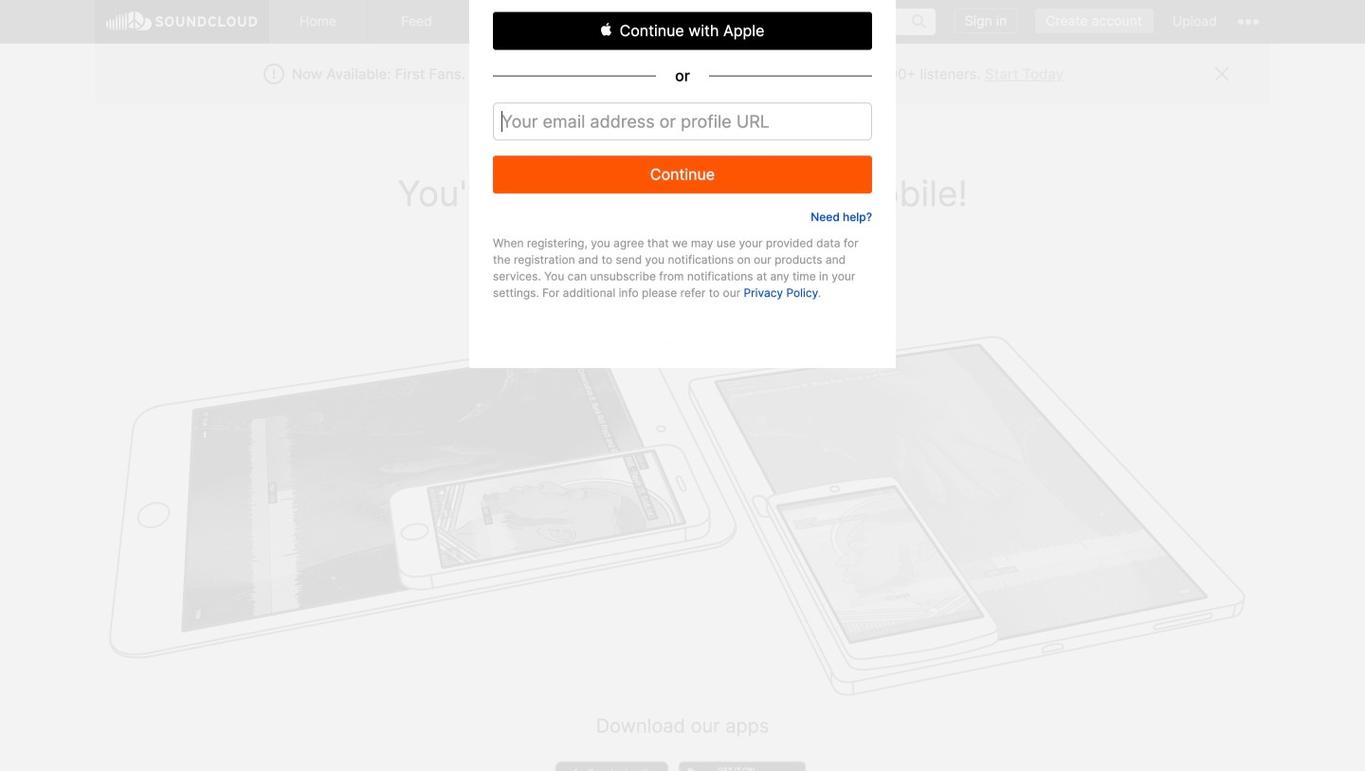 Task type: vqa. For each thing, say whether or not it's contained in the screenshot.
Charts
no



Task type: describe. For each thing, give the bounding box(es) containing it.
Search search field
[[575, 9, 936, 35]]



Task type: locate. For each thing, give the bounding box(es) containing it.
None search field
[[565, 0, 945, 43]]



